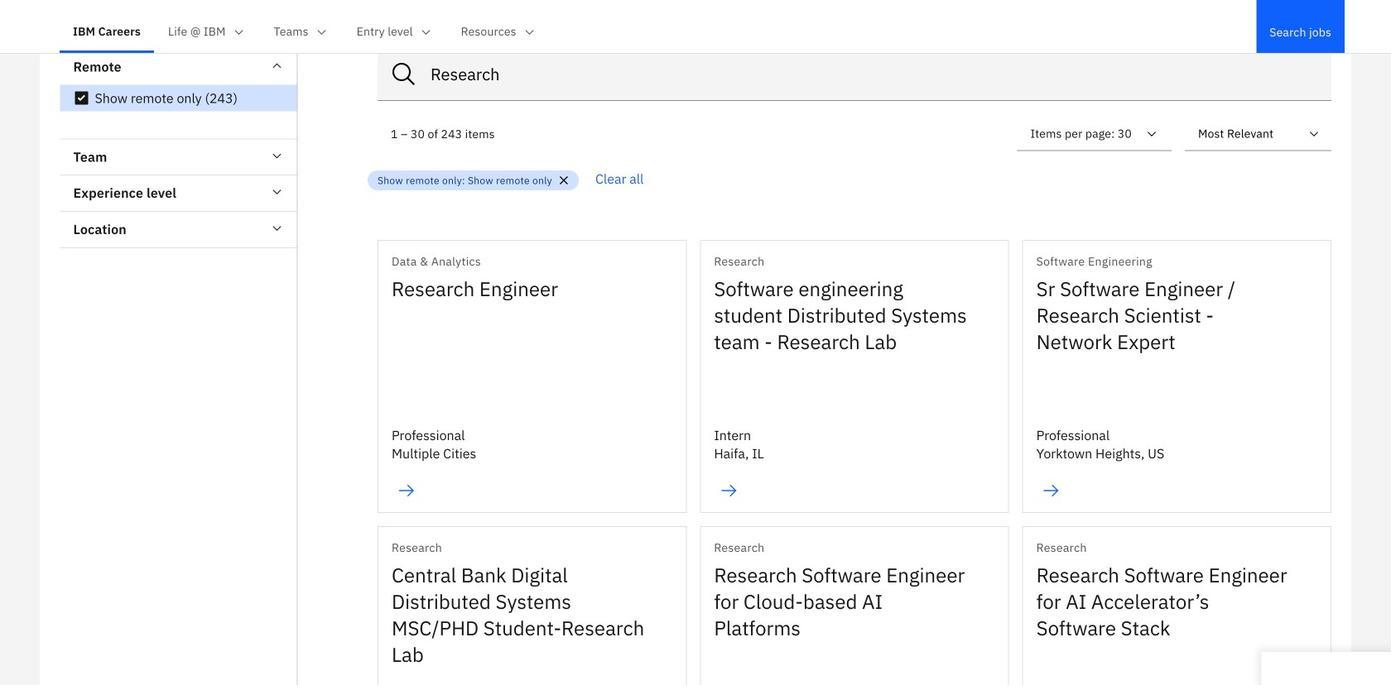 Task type: describe. For each thing, give the bounding box(es) containing it.
open cookie preferences modal section
[[1262, 653, 1392, 686]]



Task type: vqa. For each thing, say whether or not it's contained in the screenshot.
Open Cookie Preferences Modal section in the right of the page
yes



